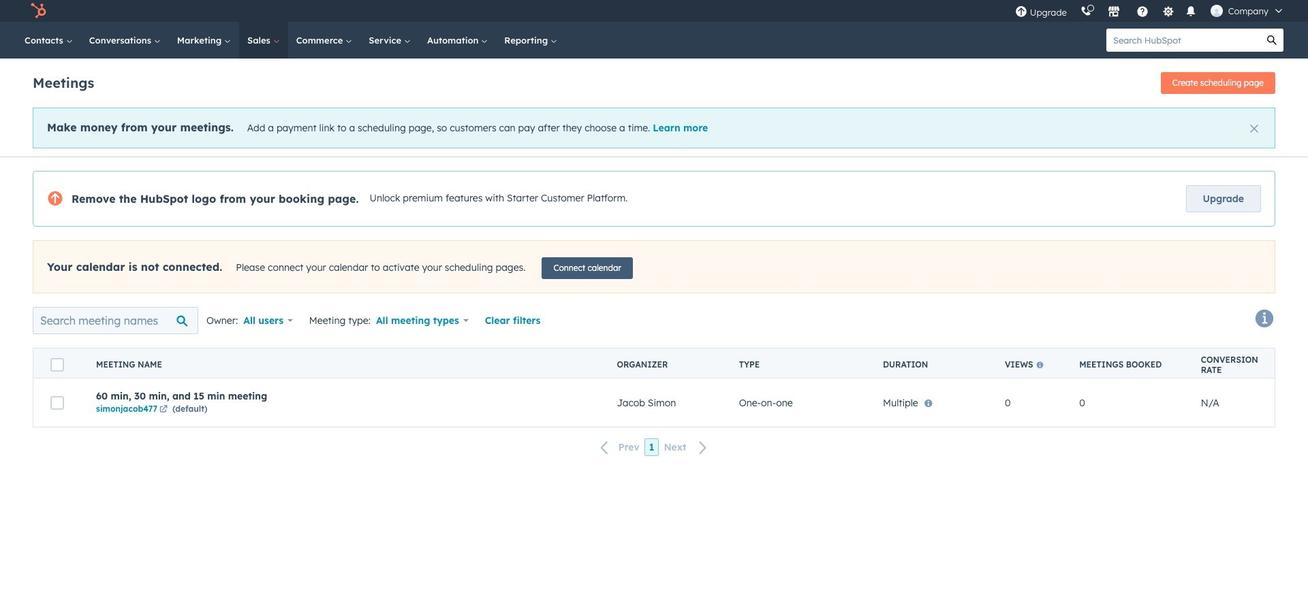 Task type: vqa. For each thing, say whether or not it's contained in the screenshot.
MENU
yes



Task type: locate. For each thing, give the bounding box(es) containing it.
alert inside page section "element"
[[33, 108, 1276, 149]]

2 link opens in a new window image from the top
[[159, 406, 168, 414]]

Search meeting names search field
[[33, 307, 198, 335]]

menu
[[1008, 0, 1292, 22]]

banner
[[33, 68, 1276, 94]]

banner inside page section "element"
[[33, 68, 1276, 94]]

1 link opens in a new window image from the top
[[159, 404, 168, 416]]

alert
[[33, 108, 1276, 149]]

close image
[[1250, 125, 1259, 133]]

link opens in a new window image
[[159, 404, 168, 416], [159, 406, 168, 414]]

Search HubSpot search field
[[1107, 29, 1261, 52]]

marketplaces image
[[1108, 6, 1120, 18]]

page section element
[[0, 59, 1308, 157]]



Task type: describe. For each thing, give the bounding box(es) containing it.
jacob simon image
[[1211, 5, 1223, 17]]

pagination navigation
[[33, 439, 1276, 457]]



